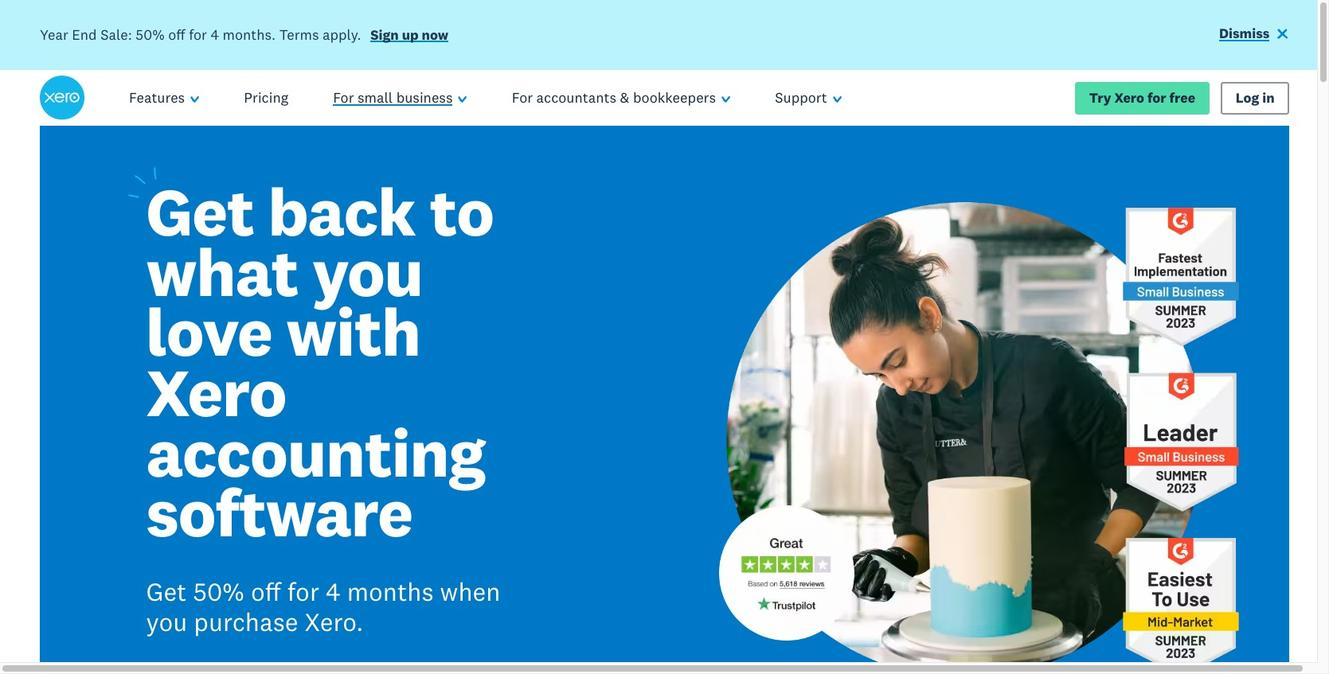 Task type: vqa. For each thing, say whether or not it's contained in the screenshot.
Secondary
no



Task type: locate. For each thing, give the bounding box(es) containing it.
with
[[286, 290, 420, 374]]

log
[[1236, 89, 1260, 106]]

0 vertical spatial you
[[312, 230, 423, 314]]

sign up now
[[371, 26, 449, 44]]

get
[[146, 170, 254, 253], [146, 576, 187, 608]]

features
[[129, 89, 185, 107]]

year end sale: 50% off for 4 months. terms apply.
[[40, 25, 361, 44]]

50%
[[136, 25, 165, 44], [193, 576, 244, 608]]

off left the xero.
[[251, 576, 281, 608]]

0 vertical spatial 4
[[211, 25, 219, 44]]

1 get from the top
[[146, 170, 254, 253]]

log in link
[[1221, 82, 1290, 115]]

for small business
[[333, 89, 453, 107]]

off
[[168, 25, 185, 44], [251, 576, 281, 608]]

off right sale:
[[168, 25, 185, 44]]

try xero for free link
[[1075, 82, 1210, 115]]

xero homepage image
[[40, 76, 84, 120]]

2 vertical spatial for
[[287, 576, 319, 608]]

0 vertical spatial get
[[146, 170, 254, 253]]

xero
[[1115, 89, 1145, 106], [146, 350, 286, 434]]

support
[[775, 89, 827, 107]]

free
[[1170, 89, 1196, 106]]

up
[[402, 26, 419, 44]]

get for get
[[146, 170, 254, 253]]

2 get from the top
[[146, 576, 187, 608]]

1 for from the left
[[333, 89, 354, 107]]

1 vertical spatial 50%
[[193, 576, 244, 608]]

1 vertical spatial 4
[[326, 576, 341, 608]]

0 horizontal spatial for
[[189, 25, 207, 44]]

off inside get 50% off for 4 months when you purchase xero.
[[251, 576, 281, 608]]

get for get 50% off for 4 months when you purchase xero.
[[146, 576, 187, 608]]

1 horizontal spatial you
[[312, 230, 423, 314]]

1 horizontal spatial xero
[[1115, 89, 1145, 106]]

apply.
[[323, 25, 361, 44]]

0 horizontal spatial off
[[168, 25, 185, 44]]

you
[[312, 230, 423, 314], [146, 606, 187, 638]]

for
[[333, 89, 354, 107], [512, 89, 533, 107]]

1 horizontal spatial for
[[287, 576, 319, 608]]

50% inside get 50% off for 4 months when you purchase xero.
[[193, 576, 244, 608]]

terms
[[279, 25, 319, 44]]

get inside get 50% off for 4 months when you purchase xero.
[[146, 576, 187, 608]]

1 vertical spatial off
[[251, 576, 281, 608]]

back
[[268, 170, 416, 253]]

end
[[72, 25, 97, 44]]

features button
[[107, 70, 222, 126]]

get 50% off for 4 months when you purchase xero.
[[146, 576, 501, 638]]

0 horizontal spatial for
[[333, 89, 354, 107]]

1 vertical spatial get
[[146, 576, 187, 608]]

1 horizontal spatial 4
[[326, 576, 341, 608]]

business
[[396, 89, 453, 107]]

for accountants & bookkeepers
[[512, 89, 716, 107]]

2 horizontal spatial for
[[1148, 89, 1167, 106]]

4 left the months.
[[211, 25, 219, 44]]

4
[[211, 25, 219, 44], [326, 576, 341, 608]]

support button
[[753, 70, 864, 126]]

for
[[189, 25, 207, 44], [1148, 89, 1167, 106], [287, 576, 319, 608]]

for left "accountants"
[[512, 89, 533, 107]]

1 horizontal spatial 50%
[[193, 576, 244, 608]]

0 horizontal spatial 50%
[[136, 25, 165, 44]]

sign
[[371, 26, 399, 44]]

for left small
[[333, 89, 354, 107]]

1 vertical spatial xero
[[146, 350, 286, 434]]

1 horizontal spatial for
[[512, 89, 533, 107]]

for for for accountants & bookkeepers
[[512, 89, 533, 107]]

4 left months
[[326, 576, 341, 608]]

0 horizontal spatial you
[[146, 606, 187, 638]]

1 vertical spatial you
[[146, 606, 187, 638]]

months.
[[223, 25, 276, 44]]

0 horizontal spatial 4
[[211, 25, 219, 44]]

2 for from the left
[[512, 89, 533, 107]]

year
[[40, 25, 68, 44]]

1 vertical spatial for
[[1148, 89, 1167, 106]]

1 horizontal spatial off
[[251, 576, 281, 608]]

0 horizontal spatial xero
[[146, 350, 286, 434]]



Task type: describe. For each thing, give the bounding box(es) containing it.
to
[[430, 170, 494, 253]]

pricing
[[244, 89, 288, 107]]

0 vertical spatial off
[[168, 25, 185, 44]]

for inside get 50% off for 4 months when you purchase xero.
[[287, 576, 319, 608]]

in
[[1263, 89, 1275, 106]]

try xero for free
[[1090, 89, 1196, 106]]

sale:
[[101, 25, 132, 44]]

try
[[1090, 89, 1112, 106]]

4 inside get 50% off for 4 months when you purchase xero.
[[326, 576, 341, 608]]

xero inside back to what you love with xero accounting software
[[146, 350, 286, 434]]

0 vertical spatial xero
[[1115, 89, 1145, 106]]

bookkeepers
[[633, 89, 716, 107]]

xero.
[[305, 606, 363, 638]]

months
[[347, 576, 434, 608]]

a xero user decorating a cake with blue icing. social proof badges surrounding the circular image. image
[[678, 126, 1290, 675]]

accounting
[[146, 411, 485, 494]]

log in
[[1236, 89, 1275, 106]]

for small business button
[[311, 70, 490, 126]]

you inside back to what you love with xero accounting software
[[312, 230, 423, 314]]

dismiss button
[[1220, 24, 1290, 46]]

back to what you love with xero accounting software
[[146, 170, 494, 555]]

for accountants & bookkeepers button
[[490, 70, 753, 126]]

small
[[358, 89, 393, 107]]

now
[[422, 26, 449, 44]]

love
[[146, 290, 272, 374]]

&
[[620, 89, 630, 107]]

0 vertical spatial for
[[189, 25, 207, 44]]

pricing link
[[222, 70, 311, 126]]

software
[[146, 471, 413, 555]]

you inside get 50% off for 4 months when you purchase xero.
[[146, 606, 187, 638]]

0 vertical spatial 50%
[[136, 25, 165, 44]]

for for for small business
[[333, 89, 354, 107]]

when
[[440, 576, 501, 608]]

sign up now link
[[371, 26, 449, 47]]

accountants
[[537, 89, 617, 107]]

dismiss
[[1220, 25, 1270, 42]]

purchase
[[194, 606, 298, 638]]

what
[[146, 230, 298, 314]]



